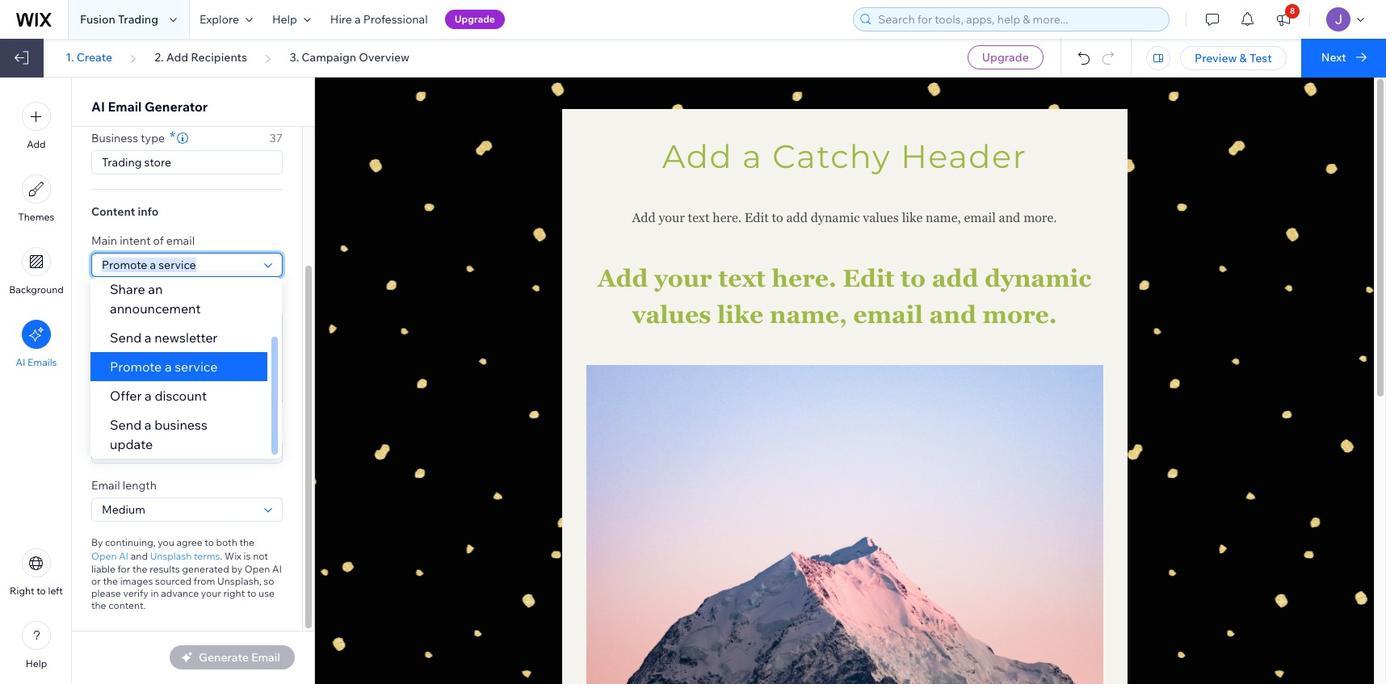 Task type: vqa. For each thing, say whether or not it's contained in the screenshot.
Edit BUTTON
no



Task type: locate. For each thing, give the bounding box(es) containing it.
0 vertical spatial send
[[110, 330, 142, 346]]

send for send a newsletter
[[110, 330, 142, 346]]

hire a professional
[[330, 12, 428, 27]]

0 vertical spatial dynamic
[[811, 210, 860, 225]]

so
[[264, 575, 274, 587]]

upgrade button
[[445, 10, 505, 29], [968, 45, 1044, 69]]

and inside by continuing, you agree to both the open ai and unsplash terms
[[131, 550, 148, 562]]

1 vertical spatial text
[[718, 264, 766, 292]]

use
[[259, 587, 275, 599]]

a inside option
[[165, 359, 172, 375]]

by
[[231, 563, 242, 575]]

a right hire
[[355, 12, 361, 27]]

email left length at the left bottom of page
[[91, 478, 120, 493]]

1 vertical spatial upgrade button
[[968, 45, 1044, 69]]

explore
[[200, 12, 239, 27]]

the down or
[[91, 599, 106, 612]]

dynamic
[[811, 210, 860, 225], [985, 264, 1092, 292]]

newsletter
[[154, 330, 218, 346]]

like
[[902, 210, 923, 225], [717, 301, 764, 329]]

ai up use
[[272, 563, 282, 575]]

to inside button
[[37, 585, 46, 597]]

open inside by continuing, you agree to both the open ai and unsplash terms
[[91, 550, 117, 562]]

send inside send a business update
[[110, 417, 142, 433]]

*
[[170, 128, 175, 146]]

of right the intent
[[153, 233, 164, 248]]

1 vertical spatial help button
[[22, 621, 51, 670]]

of up update
[[120, 420, 130, 435]]

1 vertical spatial add
[[932, 264, 979, 292]]

2.
[[155, 50, 164, 65]]

right to left
[[10, 585, 63, 597]]

a right 'offer'
[[145, 388, 152, 404]]

0 vertical spatial values
[[863, 210, 899, 225]]

email
[[108, 99, 142, 115], [91, 478, 120, 493]]

Describe your email campaign text field
[[92, 312, 282, 405]]

3. campaign overview
[[290, 50, 410, 65]]

1 horizontal spatial add
[[932, 264, 979, 292]]

1 vertical spatial send
[[110, 417, 142, 433]]

send for send a business update
[[110, 417, 142, 433]]

offer a discount
[[110, 388, 207, 404]]

to
[[772, 210, 783, 225], [901, 264, 926, 292], [205, 536, 214, 549], [37, 585, 46, 597], [247, 587, 256, 599]]

name, inside add your text here. edit to add dynamic values like name, email and more.
[[770, 301, 847, 329]]

a left service
[[165, 359, 172, 375]]

1.
[[66, 50, 74, 65]]

upgrade button down "search for tools, apps, help & more..." field
[[968, 45, 1044, 69]]

fusion trading
[[80, 12, 158, 27]]

ai up for
[[119, 550, 129, 562]]

1 vertical spatial email
[[91, 478, 120, 493]]

0 vertical spatial add
[[787, 210, 808, 225]]

1 vertical spatial upgrade
[[982, 50, 1029, 65]]

your
[[659, 210, 685, 225], [654, 264, 712, 292], [141, 292, 164, 306], [201, 587, 221, 599]]

here.
[[713, 210, 742, 225], [772, 264, 837, 292]]

upgrade right professional
[[455, 13, 495, 25]]

hire a professional link
[[321, 0, 438, 39]]

1 horizontal spatial name,
[[926, 210, 961, 225]]

help button up 3.
[[263, 0, 321, 39]]

3. campaign overview link
[[290, 50, 410, 65]]

name,
[[926, 210, 961, 225], [770, 301, 847, 329]]

a down announcement
[[144, 330, 152, 346]]

1 horizontal spatial and
[[929, 301, 977, 329]]

1 horizontal spatial help button
[[263, 0, 321, 39]]

1 vertical spatial open
[[245, 563, 270, 575]]

open up liable
[[91, 550, 117, 562]]

ai inside . wix is not liable for the results generated by open ai or the images sourced from unsplash, so please verify in advance your right to use the content.
[[272, 563, 282, 575]]

0 vertical spatial upgrade button
[[445, 10, 505, 29]]

add button
[[22, 102, 51, 150]]

1 horizontal spatial of
[[153, 233, 164, 248]]

0 horizontal spatial open
[[91, 550, 117, 562]]

ai email generator
[[91, 99, 208, 115]]

a for service
[[165, 359, 172, 375]]

help
[[272, 12, 297, 27], [26, 658, 47, 670]]

2 vertical spatial and
[[131, 550, 148, 562]]

values
[[863, 210, 899, 225], [632, 301, 711, 329]]

offer
[[110, 388, 142, 404]]

generated
[[182, 563, 229, 575]]

1 vertical spatial here.
[[772, 264, 837, 292]]

to inside by continuing, you agree to both the open ai and unsplash terms
[[205, 536, 214, 549]]

of
[[153, 233, 164, 248], [120, 420, 130, 435]]

Search for tools, apps, help & more... field
[[873, 8, 1164, 31]]

0 horizontal spatial values
[[632, 301, 711, 329]]

0 horizontal spatial and
[[131, 550, 148, 562]]

0 vertical spatial more.
[[1024, 210, 1057, 225]]

the up is
[[239, 536, 254, 549]]

send up update
[[110, 417, 142, 433]]

a left the catchy
[[742, 137, 763, 176]]

2 send from the top
[[110, 417, 142, 433]]

0 vertical spatial open
[[91, 550, 117, 562]]

0 vertical spatial email
[[108, 99, 142, 115]]

open
[[91, 550, 117, 562], [245, 563, 270, 575]]

type
[[141, 131, 165, 145]]

email up business type *
[[108, 99, 142, 115]]

a inside send a business update
[[144, 417, 152, 433]]

8
[[1290, 6, 1295, 16]]

ai left emails
[[16, 356, 25, 368]]

0 vertical spatial and
[[999, 210, 1021, 225]]

0 horizontal spatial name,
[[770, 301, 847, 329]]

images
[[120, 575, 153, 587]]

0 horizontal spatial text
[[688, 210, 710, 225]]

1 horizontal spatial text
[[718, 264, 766, 292]]

hire
[[330, 12, 352, 27]]

themes
[[18, 211, 54, 223]]

wix
[[225, 550, 241, 562]]

upgrade down "search for tools, apps, help & more..." field
[[982, 50, 1029, 65]]

open ai link
[[91, 549, 129, 563]]

send up promote
[[110, 330, 142, 346]]

1 vertical spatial edit
[[843, 264, 895, 292]]

catchy
[[772, 137, 891, 176]]

send a newsletter
[[110, 330, 218, 346]]

right to left button
[[10, 549, 63, 597]]

more.
[[1024, 210, 1057, 225], [983, 301, 1057, 329]]

700
[[262, 292, 283, 306]]

0 vertical spatial upgrade
[[455, 13, 495, 25]]

0 horizontal spatial here.
[[713, 210, 742, 225]]

help up 3.
[[272, 12, 297, 27]]

values inside add your text here. edit to add dynamic values like name, email and more.
[[632, 301, 711, 329]]

business type *
[[91, 128, 175, 146]]

a up update
[[144, 417, 152, 433]]

email length
[[91, 478, 157, 493]]

. wix is not liable for the results generated by open ai or the images sourced from unsplash, so please verify in advance your right to use the content.
[[91, 550, 282, 612]]

1 horizontal spatial values
[[863, 210, 899, 225]]

upgrade
[[455, 13, 495, 25], [982, 50, 1029, 65]]

1 horizontal spatial upgrade button
[[968, 45, 1044, 69]]

1 horizontal spatial dynamic
[[985, 264, 1092, 292]]

1 vertical spatial values
[[632, 301, 711, 329]]

0 vertical spatial add your text here. edit to add dynamic values like name, email and more.
[[632, 210, 1057, 225]]

help button
[[263, 0, 321, 39], [22, 621, 51, 670]]

list box
[[90, 275, 282, 459]]

add inside add your text here. edit to add dynamic values like name, email and more.
[[598, 264, 648, 292]]

ai up the "business"
[[91, 99, 105, 115]]

open inside . wix is not liable for the results generated by open ai or the images sourced from unsplash, so please verify in advance your right to use the content.
[[245, 563, 270, 575]]

upgrade button right professional
[[445, 10, 505, 29]]

1 horizontal spatial open
[[245, 563, 270, 575]]

0 horizontal spatial help
[[26, 658, 47, 670]]

0 horizontal spatial like
[[717, 301, 764, 329]]

0 horizontal spatial of
[[120, 420, 130, 435]]

0 horizontal spatial edit
[[745, 210, 769, 225]]

ai
[[91, 99, 105, 115], [16, 356, 25, 368], [119, 550, 129, 562], [272, 563, 282, 575]]

0 vertical spatial edit
[[745, 210, 769, 225]]

right
[[10, 585, 34, 597]]

0 vertical spatial help
[[272, 12, 297, 27]]

None field
[[97, 254, 259, 276], [97, 440, 259, 463], [97, 498, 259, 521], [97, 254, 259, 276], [97, 440, 259, 463], [97, 498, 259, 521]]

1 vertical spatial and
[[929, 301, 977, 329]]

1 vertical spatial name,
[[770, 301, 847, 329]]

service
[[175, 359, 218, 375]]

0 vertical spatial text
[[688, 210, 710, 225]]

0 horizontal spatial upgrade button
[[445, 10, 505, 29]]

0 vertical spatial name,
[[926, 210, 961, 225]]

the
[[239, 536, 254, 549], [132, 563, 147, 575], [103, 575, 118, 587], [91, 599, 106, 612]]

1 horizontal spatial edit
[[843, 264, 895, 292]]

help button down right to left
[[22, 621, 51, 670]]

1 horizontal spatial upgrade
[[982, 50, 1029, 65]]

add your text here. edit to add dynamic values like name, email and more.
[[632, 210, 1057, 225], [598, 264, 1098, 329]]

open down not
[[245, 563, 270, 575]]

tone
[[91, 420, 117, 435]]

0 horizontal spatial add
[[787, 210, 808, 225]]

1 horizontal spatial help
[[272, 12, 297, 27]]

1 send from the top
[[110, 330, 142, 346]]

2 horizontal spatial and
[[999, 210, 1021, 225]]

2. add recipients
[[155, 50, 247, 65]]

0 horizontal spatial upgrade
[[455, 13, 495, 25]]

add
[[166, 50, 188, 65], [662, 137, 733, 176], [27, 138, 46, 150], [632, 210, 656, 225], [598, 264, 648, 292]]

help down right to left
[[26, 658, 47, 670]]

0 horizontal spatial help button
[[22, 621, 51, 670]]

0 vertical spatial like
[[902, 210, 923, 225]]



Task type: describe. For each thing, give the bounding box(es) containing it.
add a catchy header
[[662, 137, 1027, 176]]

main
[[91, 233, 117, 248]]

1. create link
[[66, 50, 112, 65]]

continuing,
[[105, 536, 156, 549]]

unsplash,
[[217, 575, 261, 587]]

a for discount
[[145, 388, 152, 404]]

advance
[[161, 587, 199, 599]]

emails
[[28, 356, 57, 368]]

and inside add your text here. edit to add dynamic values like name, email and more.
[[929, 301, 977, 329]]

campaign
[[198, 292, 250, 306]]

1 vertical spatial of
[[120, 420, 130, 435]]

agree
[[177, 536, 203, 549]]

37
[[269, 131, 283, 145]]

share
[[110, 281, 145, 297]]

header
[[901, 137, 1027, 176]]

1 vertical spatial add your text here. edit to add dynamic values like name, email and more.
[[598, 264, 1098, 329]]

promote a service
[[110, 359, 218, 375]]

text inside add your text here. edit to add dynamic values like name, email and more.
[[718, 264, 766, 292]]

generator
[[145, 99, 208, 115]]

your inside add your text here. edit to add dynamic values like name, email and more.
[[654, 264, 712, 292]]

intent
[[120, 233, 151, 248]]

main intent of email
[[91, 233, 195, 248]]

promote
[[110, 359, 162, 375]]

the right or
[[103, 575, 118, 587]]

trading
[[118, 12, 158, 27]]

next
[[1322, 50, 1347, 65]]

discount
[[155, 388, 207, 404]]

0 vertical spatial of
[[153, 233, 164, 248]]

Business type field
[[97, 151, 277, 174]]

an
[[148, 281, 163, 297]]

unsplash terms link
[[150, 549, 220, 563]]

or
[[91, 575, 101, 587]]

the right for
[[132, 563, 147, 575]]

background
[[9, 284, 64, 296]]

3.
[[290, 50, 299, 65]]

share an announcement
[[110, 281, 201, 317]]

in
[[151, 587, 159, 599]]

voice
[[133, 420, 161, 435]]

info
[[138, 204, 159, 219]]

describe
[[91, 292, 138, 306]]

8 button
[[1266, 0, 1302, 39]]

ai inside by continuing, you agree to both the open ai and unsplash terms
[[119, 550, 129, 562]]

preview & test button
[[1180, 46, 1287, 70]]

a for business
[[144, 417, 152, 433]]

preview & test
[[1195, 51, 1272, 65]]

content
[[91, 204, 135, 219]]

by
[[91, 536, 103, 549]]

by continuing, you agree to both the open ai and unsplash terms
[[91, 536, 254, 562]]

a for newsletter
[[144, 330, 152, 346]]

1 horizontal spatial here.
[[772, 264, 837, 292]]

business
[[91, 131, 138, 145]]

add inside add your text here. edit to add dynamic values like name, email and more.
[[932, 264, 979, 292]]

0 horizontal spatial dynamic
[[811, 210, 860, 225]]

campaign
[[302, 50, 356, 65]]

describe your email campaign
[[91, 292, 250, 306]]

update
[[110, 436, 153, 452]]

1 horizontal spatial like
[[902, 210, 923, 225]]

overview
[[359, 50, 410, 65]]

a for catchy
[[742, 137, 763, 176]]

business
[[154, 417, 207, 433]]

fusion
[[80, 12, 115, 27]]

verify
[[123, 587, 148, 599]]

unsplash
[[150, 550, 192, 562]]

recipients
[[191, 50, 247, 65]]

1. create
[[66, 50, 112, 65]]

for
[[118, 563, 130, 575]]

create
[[77, 50, 112, 65]]

add inside button
[[27, 138, 46, 150]]

.
[[220, 550, 222, 562]]

you
[[158, 536, 174, 549]]

left
[[48, 585, 63, 597]]

content info
[[91, 204, 159, 219]]

is
[[244, 550, 251, 562]]

a for professional
[[355, 12, 361, 27]]

1 vertical spatial like
[[717, 301, 764, 329]]

1 vertical spatial more.
[[983, 301, 1057, 329]]

ai inside button
[[16, 356, 25, 368]]

the inside by continuing, you agree to both the open ai and unsplash terms
[[239, 536, 254, 549]]

1 vertical spatial dynamic
[[985, 264, 1092, 292]]

0 vertical spatial here.
[[713, 210, 742, 225]]

next button
[[1301, 39, 1386, 78]]

test
[[1250, 51, 1272, 65]]

from
[[194, 575, 215, 587]]

please
[[91, 587, 121, 599]]

to inside . wix is not liable for the results generated by open ai or the images sourced from unsplash, so please verify in advance your right to use the content.
[[247, 587, 256, 599]]

2. add recipients link
[[155, 50, 247, 65]]

your inside . wix is not liable for the results generated by open ai or the images sourced from unsplash, so please verify in advance your right to use the content.
[[201, 587, 221, 599]]

terms
[[194, 550, 220, 562]]

professional
[[363, 12, 428, 27]]

email inside add your text here. edit to add dynamic values like name, email and more.
[[853, 301, 923, 329]]

1 vertical spatial help
[[26, 658, 47, 670]]

0 vertical spatial help button
[[263, 0, 321, 39]]

promote a service option
[[90, 352, 267, 381]]

announcement
[[110, 301, 201, 317]]

length
[[123, 478, 157, 493]]

not
[[253, 550, 268, 562]]

list box containing share an announcement
[[90, 275, 282, 459]]

ai emails button
[[16, 320, 57, 368]]

ai emails
[[16, 356, 57, 368]]

sourced
[[155, 575, 192, 587]]

background button
[[9, 247, 64, 296]]

&
[[1240, 51, 1247, 65]]

preview
[[1195, 51, 1237, 65]]

liable
[[91, 563, 115, 575]]

tone of voice
[[91, 420, 161, 435]]



